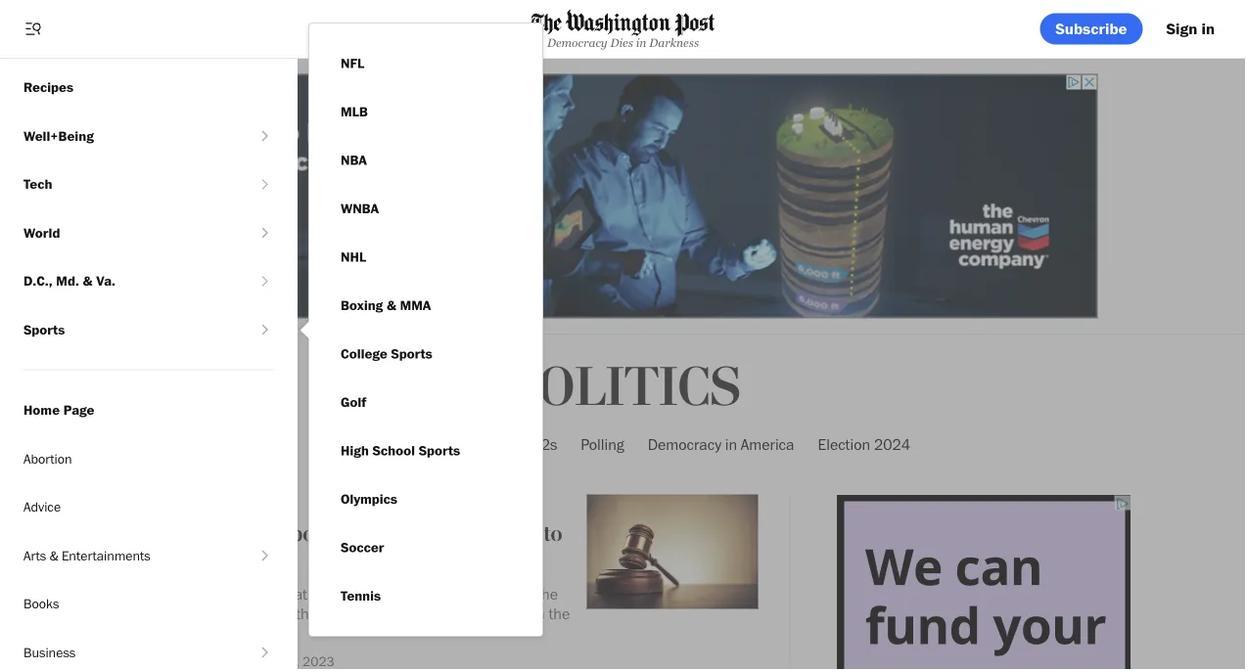 Task type: describe. For each thing, give the bounding box(es) containing it.
biden nominates labor lawyer nicole berner to 4th circuit
[[100, 520, 563, 574]]

entertainments
[[62, 547, 151, 564]]

circuit inside nicole berner would take a seat that has been open for months on the u.s. court of appeals for the 4th circuit amid disagreement between the white house and senate.
[[313, 604, 355, 624]]

1 vertical spatial advertisement region
[[837, 496, 1131, 671]]

mma
[[400, 297, 431, 314]]

democracy for democracy in america
[[648, 435, 722, 454]]

climate
[[23, 30, 71, 47]]

disagreement
[[395, 604, 485, 624]]

olympics link
[[325, 475, 413, 524]]

sign in link
[[1151, 13, 1231, 45]]

nba link
[[325, 136, 383, 185]]

november
[[219, 653, 278, 670]]

court
[[129, 604, 165, 624]]

dies
[[610, 36, 633, 49]]

that
[[311, 585, 337, 604]]

been
[[369, 585, 402, 604]]

boxing & mma
[[341, 297, 431, 314]]

polling link
[[581, 419, 624, 470]]

in for democracy in america
[[725, 435, 737, 454]]

biden administration
[[336, 435, 473, 454]]

4th inside nicole berner would take a seat that has been open for months on the u.s. court of appeals for the 4th circuit amid disagreement between the white house and senate.
[[287, 604, 309, 624]]

sports inside the sections navigation "element"
[[23, 321, 65, 338]]

election 2024
[[818, 435, 911, 454]]

biden for biden nominates labor lawyer nicole berner to 4th circuit
[[100, 520, 158, 548]]

nicole inside nicole berner would take a seat that has been open for months on the u.s. court of appeals for the 4th circuit amid disagreement between the white house and senate.
[[100, 585, 141, 604]]

boxing & mma link
[[325, 281, 447, 330]]

darkness
[[649, 36, 699, 49]]

climate link
[[0, 15, 256, 63]]

the down a
[[262, 604, 283, 624]]

college sports link
[[325, 330, 448, 378]]

high
[[341, 443, 369, 459]]

election 2024 link
[[818, 419, 911, 470]]

the right the between
[[549, 604, 570, 624]]

to
[[544, 520, 563, 548]]

nhl link
[[325, 233, 382, 281]]

school
[[373, 443, 415, 459]]

seat
[[279, 585, 307, 604]]

nominates
[[163, 520, 267, 548]]

biden for biden administration
[[336, 435, 374, 454]]

would
[[192, 585, 231, 604]]

berner inside biden nominates labor lawyer nicole berner to 4th circuit
[[468, 520, 538, 548]]

d.c., md. & va.
[[23, 273, 116, 289]]

college
[[341, 346, 387, 362]]

arts & entertainments
[[23, 547, 151, 564]]

tech
[[23, 176, 52, 192]]

tennis
[[341, 588, 381, 605]]

circuit inside biden nominates labor lawyer nicole berner to 4th circuit
[[139, 546, 205, 574]]

boxing
[[341, 297, 383, 314]]

tennis link
[[325, 572, 397, 621]]

u.s.
[[100, 604, 125, 624]]

0 vertical spatial advertisement region
[[148, 74, 1098, 319]]

advice link
[[0, 483, 298, 532]]

home page link
[[0, 386, 298, 435]]

democracy in america
[[648, 435, 794, 454]]

& inside d.c., md. & va. link
[[83, 273, 93, 289]]

take
[[235, 585, 264, 604]]

business
[[23, 644, 76, 661]]

sign
[[1167, 19, 1198, 38]]

of
[[169, 604, 181, 624]]

page
[[63, 402, 94, 419]]

& for boxing & mma
[[387, 297, 396, 314]]

dialog containing nfl
[[298, 23, 543, 637]]

in for sign in
[[1202, 19, 1215, 38]]

well+being link
[[0, 112, 256, 160]]

md.
[[56, 273, 79, 289]]

15,
[[281, 653, 299, 670]]

202s
[[523, 435, 557, 454]]

democracy dies in darkness
[[547, 36, 699, 49]]

recipes link
[[0, 63, 298, 112]]

a
[[267, 585, 276, 604]]

abortion link
[[0, 435, 298, 483]]

2 vertical spatial sports
[[419, 443, 460, 459]]

soccer
[[341, 539, 384, 556]]

books
[[23, 596, 59, 612]]

election
[[818, 435, 871, 454]]

sports link
[[0, 305, 256, 354]]

house
[[141, 624, 183, 643]]

business link
[[0, 629, 256, 671]]



Task type: locate. For each thing, give the bounding box(es) containing it.
circuit up books link
[[139, 546, 205, 574]]

1 vertical spatial berner
[[144, 585, 189, 604]]

home
[[23, 402, 60, 419]]

1 vertical spatial 4th
[[287, 604, 309, 624]]

2023
[[303, 653, 335, 670]]

1 vertical spatial circuit
[[313, 604, 355, 624]]

biden up books link
[[100, 520, 158, 548]]

d.c., md. & va. link
[[0, 257, 256, 305]]

primary element
[[0, 0, 1246, 59]]

white
[[100, 624, 137, 643]]

the 202s
[[496, 435, 557, 454]]

home page
[[23, 402, 94, 419]]

nicole berner would take a seat that has been open for months on the u.s. court of appeals for the 4th circuit amid disagreement between the white house and senate.
[[100, 585, 570, 643]]

2 horizontal spatial in
[[1202, 19, 1215, 38]]

0 horizontal spatial in
[[636, 36, 647, 49]]

0 horizontal spatial for
[[240, 604, 258, 624]]

the 202s link
[[496, 419, 557, 470]]

nicole up u.s.
[[100, 585, 141, 604]]

in
[[1202, 19, 1215, 38], [636, 36, 647, 49], [725, 435, 737, 454]]

democracy left dies
[[547, 36, 608, 49]]

2024
[[874, 435, 911, 454]]

high school sports link
[[325, 427, 476, 475]]

biden inside biden nominates labor lawyer nicole berner to 4th circuit
[[100, 520, 158, 548]]

nfl
[[341, 55, 364, 71]]

arts
[[23, 547, 46, 564]]

0 vertical spatial &
[[83, 273, 93, 289]]

& left va.
[[83, 273, 93, 289]]

berner
[[468, 520, 538, 548], [144, 585, 189, 604]]

& left mma on the left top
[[387, 297, 396, 314]]

the
[[537, 585, 558, 604], [262, 604, 283, 624], [549, 604, 570, 624]]

democracy for democracy dies in darkness
[[547, 36, 608, 49]]

1 horizontal spatial for
[[442, 585, 459, 604]]

circuit down that
[[313, 604, 355, 624]]

november 15, 2023
[[219, 653, 335, 670]]

world
[[23, 224, 60, 241]]

0 horizontal spatial nicole
[[100, 585, 141, 604]]

for
[[442, 585, 459, 604], [240, 604, 258, 624]]

nicole
[[401, 520, 463, 548], [100, 585, 141, 604]]

in right dies
[[636, 36, 647, 49]]

0 vertical spatial berner
[[468, 520, 538, 548]]

1 vertical spatial biden
[[100, 520, 158, 548]]

va.
[[96, 273, 116, 289]]

0 vertical spatial sports
[[23, 321, 65, 338]]

books link
[[0, 580, 298, 629]]

1 vertical spatial sports
[[391, 346, 433, 362]]

berner inside nicole berner would take a seat that has been open for months on the u.s. court of appeals for the 4th circuit amid disagreement between the white house and senate.
[[144, 585, 189, 604]]

wnba link
[[325, 185, 395, 233]]

search and browse sections image
[[23, 19, 43, 39]]

1 horizontal spatial 4th
[[287, 604, 309, 624]]

& inside 'boxing & mma' link
[[387, 297, 396, 314]]

nba
[[341, 152, 367, 168]]

0 horizontal spatial berner
[[144, 585, 189, 604]]

politics
[[505, 355, 741, 421]]

months
[[463, 585, 513, 604]]

1 vertical spatial nicole
[[100, 585, 141, 604]]

& right arts
[[49, 547, 58, 564]]

nfl link
[[325, 39, 380, 88]]

in left america
[[725, 435, 737, 454]]

appeals
[[185, 604, 237, 624]]

the washington post homepage. image
[[531, 9, 715, 37]]

advice
[[23, 499, 61, 515]]

world link
[[0, 209, 256, 257]]

mlb
[[341, 103, 368, 120]]

0 vertical spatial biden
[[336, 435, 374, 454]]

democracy in america link
[[648, 419, 794, 470]]

& for arts & entertainments
[[49, 547, 58, 564]]

0 vertical spatial circuit
[[139, 546, 205, 574]]

berner up of
[[144, 585, 189, 604]]

polling
[[581, 435, 624, 454]]

0 horizontal spatial biden
[[100, 520, 158, 548]]

1 horizontal spatial in
[[725, 435, 737, 454]]

0 horizontal spatial &
[[49, 547, 58, 564]]

tech link
[[0, 160, 256, 209]]

biden down golf link
[[336, 435, 374, 454]]

1 horizontal spatial &
[[83, 273, 93, 289]]

2 vertical spatial &
[[49, 547, 58, 564]]

the
[[496, 435, 519, 454]]

in right sign
[[1202, 19, 1215, 38]]

1 vertical spatial democracy
[[648, 435, 722, 454]]

america
[[741, 435, 794, 454]]

nicole up open
[[401, 520, 463, 548]]

administration
[[377, 435, 473, 454]]

0 horizontal spatial circuit
[[139, 546, 205, 574]]

0 horizontal spatial democracy
[[547, 36, 608, 49]]

0 vertical spatial democracy
[[547, 36, 608, 49]]

advertisement region
[[148, 74, 1098, 319], [837, 496, 1131, 671]]

between
[[489, 604, 545, 624]]

lawyer
[[330, 520, 396, 548]]

tagline, democracy dies in darkness element
[[531, 36, 715, 49]]

the right 'on'
[[537, 585, 558, 604]]

sections navigation element
[[0, 15, 298, 671]]

democracy right polling
[[648, 435, 722, 454]]

wnba
[[341, 200, 379, 217]]

well+being
[[23, 127, 94, 144]]

in inside "link"
[[1202, 19, 1215, 38]]

olympics
[[341, 491, 398, 508]]

0 vertical spatial 4th
[[100, 546, 133, 574]]

democracy
[[547, 36, 608, 49], [648, 435, 722, 454]]

democracy inside primary element
[[547, 36, 608, 49]]

1 vertical spatial for
[[240, 604, 258, 624]]

4th
[[100, 546, 133, 574], [287, 604, 309, 624]]

& inside arts & entertainments link
[[49, 547, 58, 564]]

biden
[[336, 435, 374, 454], [100, 520, 158, 548]]

4th down seat on the bottom left of the page
[[287, 604, 309, 624]]

1 horizontal spatial berner
[[468, 520, 538, 548]]

subscribe link
[[1040, 13, 1143, 45]]

&
[[83, 273, 93, 289], [387, 297, 396, 314], [49, 547, 58, 564]]

dialog
[[298, 23, 543, 637]]

1 horizontal spatial nicole
[[401, 520, 463, 548]]

high school sports
[[341, 443, 460, 459]]

1 horizontal spatial democracy
[[648, 435, 722, 454]]

nhl
[[341, 249, 366, 265]]

subscribe
[[1056, 19, 1127, 38]]

berner left the to
[[468, 520, 538, 548]]

on
[[516, 585, 533, 604]]

arts & entertainments link
[[0, 532, 256, 580]]

1 horizontal spatial circuit
[[313, 604, 355, 624]]

nicole inside biden nominates labor lawyer nicole berner to 4th circuit
[[401, 520, 463, 548]]

golf
[[341, 394, 366, 411]]

college sports
[[341, 346, 433, 362]]

2 horizontal spatial &
[[387, 297, 396, 314]]

open
[[405, 585, 438, 604]]

for down take
[[240, 604, 258, 624]]

biden nominates labor lawyer nicole berner to 4th circuit link
[[100, 520, 571, 577]]

recipes
[[23, 79, 73, 95]]

and
[[186, 624, 211, 643]]

circuit
[[139, 546, 205, 574], [313, 604, 355, 624]]

golf link
[[325, 378, 382, 427]]

0 vertical spatial for
[[442, 585, 459, 604]]

1 horizontal spatial biden
[[336, 435, 374, 454]]

mlb link
[[325, 88, 384, 136]]

4th inside biden nominates labor lawyer nicole berner to 4th circuit
[[100, 546, 133, 574]]

democracy dies in darkness link
[[531, 9, 715, 49]]

1 vertical spatial &
[[387, 297, 396, 314]]

0 horizontal spatial 4th
[[100, 546, 133, 574]]

politics link
[[505, 355, 741, 421]]

for up the disagreement
[[442, 585, 459, 604]]

0 vertical spatial nicole
[[401, 520, 463, 548]]

4th up u.s.
[[100, 546, 133, 574]]

abortion
[[23, 450, 72, 467]]

amid
[[358, 604, 391, 624]]

soccer link
[[325, 524, 400, 572]]



Task type: vqa. For each thing, say whether or not it's contained in the screenshot.
Business link
yes



